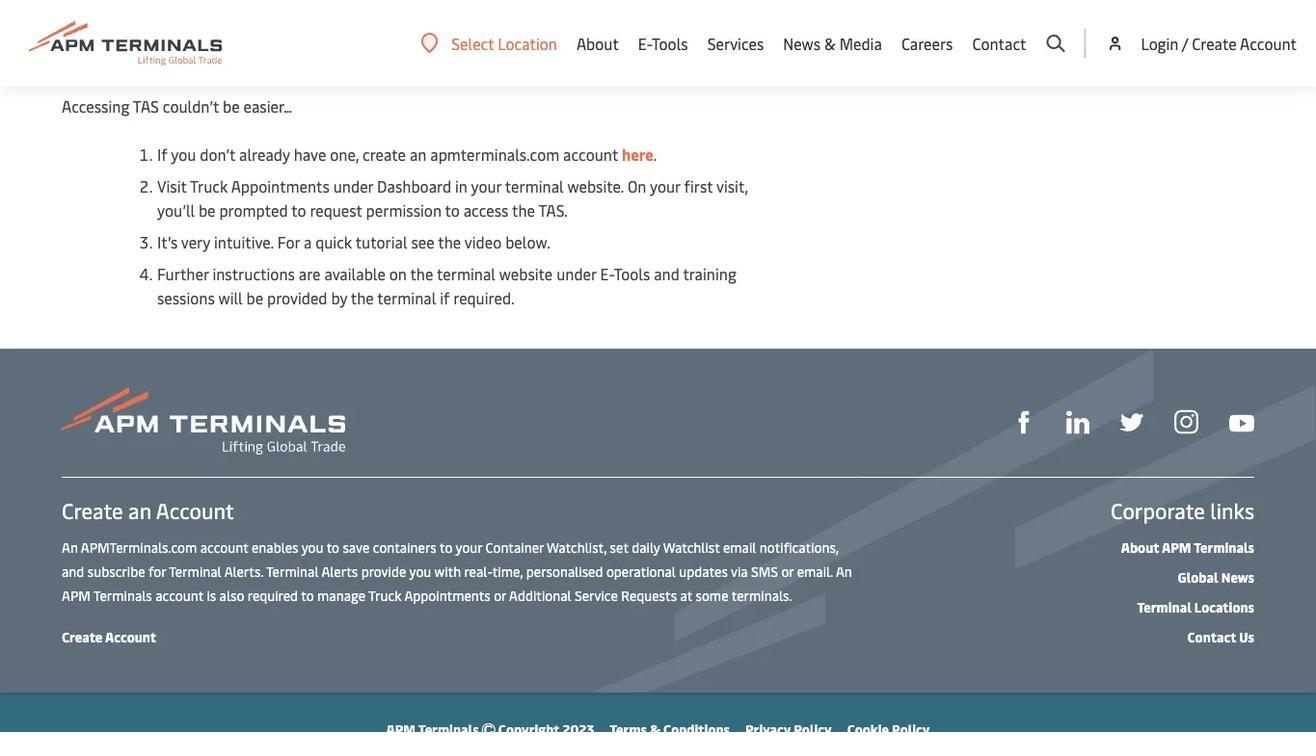 Task type: describe. For each thing, give the bounding box(es) containing it.
careers
[[902, 33, 953, 54]]

the right the see
[[438, 232, 461, 253]]

how
[[62, 43, 116, 80]]

1 vertical spatial account
[[200, 538, 248, 556]]

save
[[343, 538, 370, 556]]

select location button
[[421, 33, 557, 54]]

one,
[[330, 144, 359, 165]]

are
[[299, 264, 321, 284]]

2 vertical spatial account
[[105, 628, 156, 646]]

.
[[654, 144, 657, 165]]

provided
[[267, 288, 327, 309]]

2 vertical spatial terminal
[[377, 288, 436, 309]]

already
[[239, 144, 290, 165]]

services button
[[707, 0, 764, 87]]

apm inside an apmterminals.com account enables you to save containers to your container watchlist, set daily watchlist email notifications, and subscribe for terminal alerts. terminal alerts provide you with real-time, personalised operational updates via sms or email. an apm terminals account is also required to manage truck appointments or additional service requests at some terminals.
[[62, 586, 90, 605]]

to up a
[[291, 200, 306, 221]]

links
[[1211, 497, 1255, 525]]

email
[[723, 538, 756, 556]]

apmterminals.com
[[430, 144, 559, 165]]

you'll
[[157, 200, 195, 221]]

under inside further instructions are available on the terminal website under e-tools and training sessions will be provided by the terminal if required.
[[557, 264, 597, 284]]

tas.
[[538, 200, 568, 221]]

0 vertical spatial apm
[[1162, 538, 1191, 556]]

work?
[[209, 43, 281, 80]]

notifications,
[[760, 538, 839, 556]]

global
[[1178, 568, 1219, 586]]

further
[[157, 264, 209, 284]]

is
[[207, 586, 216, 605]]

accessing
[[62, 96, 130, 117]]

0 vertical spatial an
[[410, 144, 427, 165]]

1 vertical spatial account
[[156, 497, 234, 525]]

website.
[[567, 176, 624, 197]]

by
[[331, 288, 347, 309]]

0 horizontal spatial terminal
[[169, 562, 221, 581]]

1 horizontal spatial terminals
[[1194, 538, 1255, 556]]

location
[[498, 33, 557, 54]]

global news
[[1178, 568, 1255, 586]]

enables
[[252, 538, 298, 556]]

e- inside further instructions are available on the terminal website under e-tools and training sessions will be provided by the terminal if required.
[[600, 264, 614, 284]]

also
[[219, 586, 244, 605]]

manage
[[317, 586, 366, 605]]

it's
[[157, 232, 178, 253]]

provide
[[361, 562, 406, 581]]

about for about apm terminals
[[1121, 538, 1159, 556]]

dashboard
[[377, 176, 451, 197]]

apmt footer logo image
[[62, 388, 345, 455]]

container
[[486, 538, 544, 556]]

required
[[248, 586, 298, 605]]

0 vertical spatial account
[[563, 144, 618, 165]]

contact us
[[1188, 628, 1255, 646]]

create account link
[[62, 628, 156, 646]]

&
[[824, 33, 836, 54]]

e- inside dropdown button
[[638, 33, 652, 54]]

instagram image
[[1175, 410, 1199, 435]]

terminal inside the visit truck appointments under dashboard in your terminal website. on your first visit, you'll be prompted to request permission to access the tas.
[[505, 176, 564, 197]]

very
[[181, 232, 210, 253]]

0 vertical spatial or
[[781, 562, 794, 581]]

here link
[[622, 144, 654, 165]]

tools inside further instructions are available on the terminal website under e-tools and training sessions will be provided by the terminal if required.
[[614, 264, 650, 284]]

0 vertical spatial account
[[1240, 33, 1297, 54]]

daily
[[632, 538, 660, 556]]

select location
[[452, 33, 557, 54]]

login
[[1141, 33, 1179, 54]]

youtube image
[[1230, 415, 1255, 432]]

2 horizontal spatial terminal
[[1137, 598, 1192, 616]]

contact us link
[[1188, 628, 1255, 646]]

watchlist
[[663, 538, 720, 556]]

about apm terminals
[[1121, 538, 1255, 556]]

to up the with
[[440, 538, 453, 556]]

careers button
[[902, 0, 953, 87]]

alerts.
[[224, 562, 263, 581]]

terminals.
[[732, 586, 792, 605]]

create account
[[62, 628, 156, 646]]

1 horizontal spatial news
[[1222, 568, 1255, 586]]

permission
[[366, 200, 442, 221]]

required.
[[454, 288, 515, 309]]

the inside the visit truck appointments under dashboard in your terminal website. on your first visit, you'll be prompted to request permission to access the tas.
[[512, 200, 535, 221]]

1 vertical spatial or
[[494, 586, 506, 605]]

e-tools
[[638, 33, 688, 54]]

further instructions are available on the terminal website under e-tools and training sessions will be provided by the terminal if required.
[[157, 264, 737, 309]]

quick
[[315, 232, 352, 253]]

a
[[304, 232, 312, 253]]

linkedin image
[[1067, 411, 1090, 434]]

in
[[455, 176, 468, 197]]

2 vertical spatial account
[[155, 586, 203, 605]]

visit,
[[716, 176, 748, 197]]

if
[[157, 144, 167, 165]]

global news link
[[1178, 568, 1255, 586]]

some
[[696, 586, 729, 605]]

below.
[[505, 232, 550, 253]]

training
[[683, 264, 737, 284]]

select
[[452, 33, 494, 54]]

access
[[464, 200, 509, 221]]

instructions
[[213, 264, 295, 284]]

real-
[[464, 562, 493, 581]]

if you don't already have one, create an apmterminals.com account here .
[[157, 144, 657, 165]]

with
[[435, 562, 461, 581]]

fill 44 link
[[1121, 408, 1144, 434]]

time,
[[493, 562, 523, 581]]

appointments inside an apmterminals.com account enables you to save containers to your container watchlist, set daily watchlist email notifications, and subscribe for terminal alerts. terminal alerts provide you with real-time, personalised operational updates via sms or email. an apm terminals account is also required to manage truck appointments or additional service requests at some terminals.
[[404, 586, 491, 605]]

/
[[1182, 33, 1188, 54]]

don't
[[200, 144, 235, 165]]



Task type: vqa. For each thing, say whether or not it's contained in the screenshot.
request on the left top of page
yes



Task type: locate. For each thing, give the bounding box(es) containing it.
0 vertical spatial appointments
[[231, 176, 330, 197]]

subscribe
[[88, 562, 145, 581]]

you up 'alerts'
[[301, 538, 324, 556]]

the left tas.
[[512, 200, 535, 221]]

0 vertical spatial terminals
[[1194, 538, 1255, 556]]

e- right about 'popup button'
[[638, 33, 652, 54]]

0 vertical spatial be
[[223, 96, 240, 117]]

create up "apmterminals.com" at the left bottom
[[62, 497, 123, 525]]

1 vertical spatial truck
[[368, 586, 402, 605]]

contact button
[[972, 0, 1026, 87]]

first
[[684, 176, 713, 197]]

1 vertical spatial about
[[1121, 538, 1159, 556]]

the right by
[[351, 288, 374, 309]]

0 vertical spatial an
[[62, 538, 78, 556]]

0 vertical spatial under
[[333, 176, 373, 197]]

0 horizontal spatial and
[[62, 562, 84, 581]]

1 vertical spatial an
[[836, 562, 852, 581]]

news left &
[[783, 33, 821, 54]]

create down subscribe
[[62, 628, 103, 646]]

be left easier…
[[223, 96, 240, 117]]

0 horizontal spatial terminals
[[93, 586, 152, 605]]

0 horizontal spatial under
[[333, 176, 373, 197]]

be
[[223, 96, 240, 117], [199, 200, 216, 221], [246, 288, 263, 309]]

contact right careers dropdown button
[[972, 33, 1026, 54]]

and left subscribe
[[62, 562, 84, 581]]

to left save on the bottom left
[[327, 538, 339, 556]]

be right you'll
[[199, 200, 216, 221]]

containers
[[373, 538, 437, 556]]

be down instructions
[[246, 288, 263, 309]]

and
[[654, 264, 680, 284], [62, 562, 84, 581]]

appointments inside the visit truck appointments under dashboard in your terminal website. on your first visit, you'll be prompted to request permission to access the tas.
[[231, 176, 330, 197]]

the
[[512, 200, 535, 221], [438, 232, 461, 253], [410, 264, 433, 284], [351, 288, 374, 309]]

to down 'in'
[[445, 200, 460, 221]]

about button
[[577, 0, 619, 87]]

you tube link
[[1230, 409, 1255, 433]]

0 vertical spatial about
[[577, 33, 619, 54]]

shape link
[[1013, 408, 1036, 434]]

for
[[277, 232, 300, 253]]

terminals
[[1194, 538, 1255, 556], [93, 586, 152, 605]]

0 vertical spatial truck
[[190, 176, 228, 197]]

your right on in the left top of the page
[[650, 176, 680, 197]]

account up alerts. at the left bottom of the page
[[200, 538, 248, 556]]

operational
[[606, 562, 676, 581]]

0 horizontal spatial you
[[171, 144, 196, 165]]

your up real-
[[456, 538, 482, 556]]

your up the access
[[471, 176, 502, 197]]

service
[[575, 586, 618, 605]]

0 horizontal spatial tools
[[614, 264, 650, 284]]

visit
[[157, 176, 187, 197]]

0 horizontal spatial or
[[494, 586, 506, 605]]

1 vertical spatial and
[[62, 562, 84, 581]]

terminal
[[169, 562, 221, 581], [266, 562, 319, 581], [1137, 598, 1192, 616]]

0 vertical spatial e-
[[638, 33, 652, 54]]

1 horizontal spatial under
[[557, 264, 597, 284]]

0 vertical spatial you
[[171, 144, 196, 165]]

2 vertical spatial be
[[246, 288, 263, 309]]

1 vertical spatial terminals
[[93, 586, 152, 605]]

media
[[840, 33, 882, 54]]

account up website. at the left top of page
[[563, 144, 618, 165]]

have
[[294, 144, 326, 165]]

1 horizontal spatial you
[[301, 538, 324, 556]]

news & media
[[783, 33, 882, 54]]

news inside popup button
[[783, 33, 821, 54]]

e- right website in the top left of the page
[[600, 264, 614, 284]]

truck inside the visit truck appointments under dashboard in your terminal website. on your first visit, you'll be prompted to request permission to access the tas.
[[190, 176, 228, 197]]

1 horizontal spatial truck
[[368, 586, 402, 605]]

couldn't
[[163, 96, 219, 117]]

intuitive.
[[214, 232, 274, 253]]

0 horizontal spatial an
[[128, 497, 151, 525]]

terminal
[[505, 176, 564, 197], [437, 264, 496, 284], [377, 288, 436, 309]]

you
[[171, 144, 196, 165], [301, 538, 324, 556], [409, 562, 431, 581]]

requests
[[621, 586, 677, 605]]

1 horizontal spatial tools
[[652, 33, 688, 54]]

and left training
[[654, 264, 680, 284]]

an left "apmterminals.com" at the left bottom
[[62, 538, 78, 556]]

terminal up tas.
[[505, 176, 564, 197]]

here
[[622, 144, 654, 165]]

how does it work?
[[62, 43, 281, 80]]

1 vertical spatial appointments
[[404, 586, 491, 605]]

create for create account
[[62, 628, 103, 646]]

your inside an apmterminals.com account enables you to save containers to your container watchlist, set daily watchlist email notifications, and subscribe for terminal alerts. terminal alerts provide you with real-time, personalised operational updates via sms or email. an apm terminals account is also required to manage truck appointments or additional service requests at some terminals.
[[456, 538, 482, 556]]

1 horizontal spatial be
[[223, 96, 240, 117]]

about apm terminals link
[[1121, 538, 1255, 556]]

it's very intuitive. for a quick tutorial see the video below.
[[157, 232, 550, 253]]

0 horizontal spatial contact
[[972, 33, 1026, 54]]

will
[[218, 288, 243, 309]]

additional
[[509, 586, 571, 605]]

1 vertical spatial under
[[557, 264, 597, 284]]

0 horizontal spatial apm
[[62, 586, 90, 605]]

under inside the visit truck appointments under dashboard in your terminal website. on your first visit, you'll be prompted to request permission to access the tas.
[[333, 176, 373, 197]]

you left the with
[[409, 562, 431, 581]]

about left the e-tools dropdown button
[[577, 33, 619, 54]]

1 vertical spatial create
[[62, 497, 123, 525]]

truck down 'provide'
[[368, 586, 402, 605]]

1 horizontal spatial an
[[836, 562, 852, 581]]

1 vertical spatial tools
[[614, 264, 650, 284]]

video
[[465, 232, 502, 253]]

request
[[310, 200, 362, 221]]

terminal down enables
[[266, 562, 319, 581]]

contact for contact us
[[1188, 628, 1236, 646]]

account left is
[[155, 586, 203, 605]]

0 horizontal spatial appointments
[[231, 176, 330, 197]]

sms
[[751, 562, 778, 581]]

it
[[186, 43, 202, 80]]

website
[[499, 264, 553, 284]]

and inside an apmterminals.com account enables you to save containers to your container watchlist, set daily watchlist email notifications, and subscribe for terminal alerts. terminal alerts provide you with real-time, personalised operational updates via sms or email. an apm terminals account is also required to manage truck appointments or additional service requests at some terminals.
[[62, 562, 84, 581]]

about
[[577, 33, 619, 54], [1121, 538, 1159, 556]]

terminal locations
[[1137, 598, 1255, 616]]

terminals inside an apmterminals.com account enables you to save containers to your container watchlist, set daily watchlist email notifications, and subscribe for terminal alerts. terminal alerts provide you with real-time, personalised operational updates via sms or email. an apm terminals account is also required to manage truck appointments or additional service requests at some terminals.
[[93, 586, 152, 605]]

1 horizontal spatial apm
[[1162, 538, 1191, 556]]

via
[[731, 562, 748, 581]]

account right /
[[1240, 33, 1297, 54]]

news
[[783, 33, 821, 54], [1222, 568, 1255, 586]]

2 vertical spatial you
[[409, 562, 431, 581]]

account
[[1240, 33, 1297, 54], [156, 497, 234, 525], [105, 628, 156, 646]]

1 vertical spatial an
[[128, 497, 151, 525]]

0 vertical spatial news
[[783, 33, 821, 54]]

tools left training
[[614, 264, 650, 284]]

an up dashboard
[[410, 144, 427, 165]]

or down the time,
[[494, 586, 506, 605]]

account down subscribe
[[105, 628, 156, 646]]

be inside the visit truck appointments under dashboard in your terminal website. on your first visit, you'll be prompted to request permission to access the tas.
[[199, 200, 216, 221]]

about for about
[[577, 33, 619, 54]]

apm down subscribe
[[62, 586, 90, 605]]

0 vertical spatial terminal
[[505, 176, 564, 197]]

terminals up 'global news' link
[[1194, 538, 1255, 556]]

tools inside dropdown button
[[652, 33, 688, 54]]

1 vertical spatial terminal
[[437, 264, 496, 284]]

contact for contact
[[972, 33, 1026, 54]]

if
[[440, 288, 450, 309]]

under up request
[[333, 176, 373, 197]]

accessing tas couldn't be easier…
[[62, 96, 292, 117]]

truck down don't
[[190, 176, 228, 197]]

0 horizontal spatial an
[[62, 538, 78, 556]]

1 vertical spatial news
[[1222, 568, 1255, 586]]

twitter image
[[1121, 411, 1144, 434]]

truck inside an apmterminals.com account enables you to save containers to your container watchlist, set daily watchlist email notifications, and subscribe for terminal alerts. terminal alerts provide you with real-time, personalised operational updates via sms or email. an apm terminals account is also required to manage truck appointments or additional service requests at some terminals.
[[368, 586, 402, 605]]

and inside further instructions are available on the terminal website under e-tools and training sessions will be provided by the terminal if required.
[[654, 264, 680, 284]]

0 horizontal spatial truck
[[190, 176, 228, 197]]

login / create account
[[1141, 33, 1297, 54]]

0 vertical spatial tools
[[652, 33, 688, 54]]

appointments down the with
[[404, 586, 491, 605]]

1 vertical spatial be
[[199, 200, 216, 221]]

apmterminals.com
[[81, 538, 197, 556]]

create right /
[[1192, 33, 1237, 54]]

terminal down on
[[377, 288, 436, 309]]

1 horizontal spatial appointments
[[404, 586, 491, 605]]

0 vertical spatial create
[[1192, 33, 1237, 54]]

0 horizontal spatial news
[[783, 33, 821, 54]]

to left manage
[[301, 586, 314, 605]]

1 horizontal spatial contact
[[1188, 628, 1236, 646]]

1 horizontal spatial and
[[654, 264, 680, 284]]

under right website in the top left of the page
[[557, 264, 597, 284]]

create for create an account
[[62, 497, 123, 525]]

an right "email."
[[836, 562, 852, 581]]

terminal up is
[[169, 562, 221, 581]]

terminals down subscribe
[[93, 586, 152, 605]]

does
[[123, 43, 180, 80]]

about down corporate
[[1121, 538, 1159, 556]]

1 horizontal spatial terminal
[[266, 562, 319, 581]]

be inside further instructions are available on the terminal website under e-tools and training sessions will be provided by the terminal if required.
[[246, 288, 263, 309]]

the right on
[[410, 264, 433, 284]]

0 horizontal spatial be
[[199, 200, 216, 221]]

1 vertical spatial you
[[301, 538, 324, 556]]

tas
[[133, 96, 159, 117]]

news & media button
[[783, 0, 882, 87]]

1 horizontal spatial e-
[[638, 33, 652, 54]]

facebook image
[[1013, 411, 1036, 434]]

0 vertical spatial contact
[[972, 33, 1026, 54]]

on
[[628, 176, 646, 197]]

to
[[291, 200, 306, 221], [445, 200, 460, 221], [327, 538, 339, 556], [440, 538, 453, 556], [301, 586, 314, 605]]

services
[[707, 33, 764, 54]]

2 vertical spatial create
[[62, 628, 103, 646]]

create
[[1192, 33, 1237, 54], [62, 497, 123, 525], [62, 628, 103, 646]]

an up "apmterminals.com" at the left bottom
[[128, 497, 151, 525]]

watchlist,
[[547, 538, 607, 556]]

or right sms
[[781, 562, 794, 581]]

1 horizontal spatial an
[[410, 144, 427, 165]]

personalised
[[526, 562, 603, 581]]

2 horizontal spatial be
[[246, 288, 263, 309]]

apm up global
[[1162, 538, 1191, 556]]

1 horizontal spatial about
[[1121, 538, 1159, 556]]

appointments down 'already'
[[231, 176, 330, 197]]

updates
[[679, 562, 728, 581]]

contact
[[972, 33, 1026, 54], [1188, 628, 1236, 646]]

contact down the locations
[[1188, 628, 1236, 646]]

1 vertical spatial contact
[[1188, 628, 1236, 646]]

terminal down global
[[1137, 598, 1192, 616]]

1 horizontal spatial or
[[781, 562, 794, 581]]

0 vertical spatial and
[[654, 264, 680, 284]]

news up the locations
[[1222, 568, 1255, 586]]

0 horizontal spatial about
[[577, 33, 619, 54]]

1 vertical spatial apm
[[62, 586, 90, 605]]

corporate
[[1111, 497, 1205, 525]]

tools left services
[[652, 33, 688, 54]]

an
[[62, 538, 78, 556], [836, 562, 852, 581]]

account up "apmterminals.com" at the left bottom
[[156, 497, 234, 525]]

1 vertical spatial e-
[[600, 264, 614, 284]]

0 horizontal spatial e-
[[600, 264, 614, 284]]

terminal up required.
[[437, 264, 496, 284]]

locations
[[1195, 598, 1255, 616]]

see
[[411, 232, 435, 253]]

for
[[148, 562, 166, 581]]

you right if
[[171, 144, 196, 165]]

2 horizontal spatial you
[[409, 562, 431, 581]]

set
[[610, 538, 628, 556]]

sessions
[[157, 288, 215, 309]]



